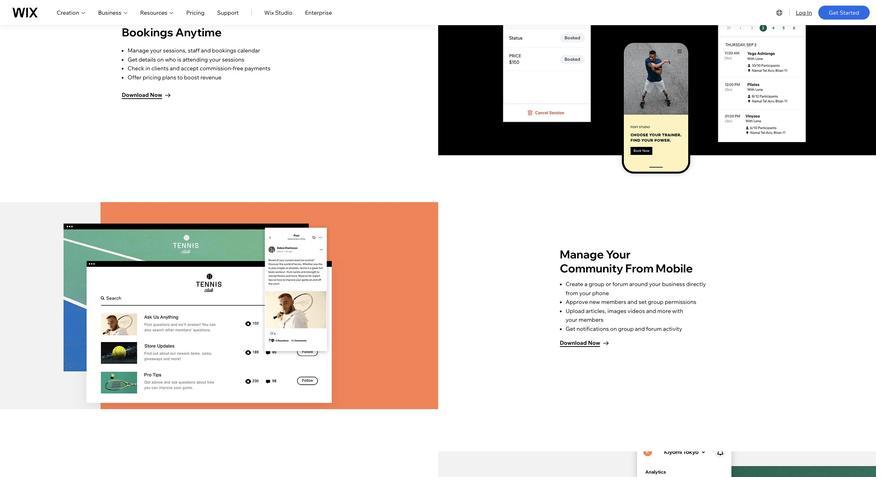 Task type: vqa. For each thing, say whether or not it's contained in the screenshot.
Create a group or forum around your business directly from your phone Approve new members and set group permissions Upload articles, images videos and more with your members Get notifications on group and forum activity
yes



Task type: locate. For each thing, give the bounding box(es) containing it.
now down pricing
[[150, 91, 162, 98]]

with
[[673, 308, 684, 315]]

manage inside manage your community from mobile
[[560, 247, 604, 261]]

1 vertical spatial manage
[[128, 47, 149, 54]]

forum left 'activity'
[[647, 326, 662, 333]]

0 horizontal spatial now
[[150, 91, 162, 98]]

1 horizontal spatial your
[[606, 247, 631, 261]]

now down notifications
[[589, 339, 601, 346]]

manage for manage your sessions, staff and bookings calendar get details on who is attending your sessions check in clients and accept commission-free payments offer pricing plans to boost revenue
[[128, 47, 149, 54]]

your
[[150, 47, 162, 54], [209, 56, 221, 63], [650, 281, 661, 288], [580, 290, 592, 297], [566, 317, 578, 324]]

1 vertical spatial forum
[[647, 326, 662, 333]]

activity
[[664, 326, 683, 333]]

details
[[139, 56, 156, 63]]

0 horizontal spatial group
[[589, 281, 605, 288]]

and down set
[[647, 308, 657, 315]]

now
[[150, 91, 162, 98], [589, 339, 601, 346]]

group up phone at the right bottom of page
[[589, 281, 605, 288]]

create a group or forum around your business directly from your phone approve new members and set group permissions upload articles, images videos and more with your members get notifications on group and forum activity
[[566, 281, 706, 333]]

resources
[[140, 9, 167, 16]]

1 vertical spatial on
[[611, 326, 617, 333]]

resources button
[[140, 8, 174, 17]]

get started
[[829, 9, 860, 16]]

bookings
[[122, 25, 173, 39]]

business
[[663, 281, 686, 288]]

0 vertical spatial forum
[[613, 281, 629, 288]]

0 horizontal spatial on
[[157, 56, 164, 63]]

0 vertical spatial now
[[150, 91, 162, 98]]

revenue
[[201, 74, 222, 81]]

in
[[808, 9, 813, 16]]

log
[[797, 9, 806, 16]]

download for create a group or forum around your business directly from your phone approve new members and set group permissions upload articles, images videos and more with your members get notifications on group and forum activity
[[560, 339, 587, 346]]

download now down offer
[[122, 91, 162, 98]]

and inside review and manage your bookings anytime
[[163, 11, 184, 25]]

more
[[658, 308, 671, 315]]

download for manage your sessions, staff and bookings calendar get details on who is attending your sessions check in clients and accept commission-free payments offer pricing plans to boost revenue
[[122, 91, 149, 98]]

business button
[[98, 8, 128, 17]]

1 horizontal spatial download
[[560, 339, 587, 346]]

your up details
[[150, 47, 162, 54]]

your
[[232, 11, 257, 25], [606, 247, 631, 261]]

1 vertical spatial your
[[606, 247, 631, 261]]

your down upload on the bottom right of the page
[[566, 317, 578, 324]]

attending
[[183, 56, 208, 63]]

1 horizontal spatial download now
[[560, 339, 601, 346]]

view of a tennis online communiy on both desktop and the wix owner app. image
[[0, 202, 438, 410]]

download down offer
[[122, 91, 149, 98]]

1 horizontal spatial download now link
[[560, 338, 609, 348]]

get up check
[[128, 56, 137, 63]]

download now
[[122, 91, 162, 98], [560, 339, 601, 346]]

review and manage your bookings anytime
[[122, 11, 257, 39]]

1 horizontal spatial manage
[[186, 11, 230, 25]]

boost
[[184, 74, 199, 81]]

1 vertical spatial get
[[128, 56, 137, 63]]

get left started
[[829, 9, 839, 16]]

0 horizontal spatial download
[[122, 91, 149, 98]]

view of a fitness business and how it looks on the wix owner app image
[[438, 0, 877, 155]]

on down images on the right bottom of page
[[611, 326, 617, 333]]

members
[[602, 299, 627, 306], [579, 317, 604, 324]]

manage your community from mobile
[[560, 247, 693, 275]]

1 vertical spatial download
[[560, 339, 587, 346]]

download now link down notifications
[[560, 338, 609, 348]]

manage inside manage your sessions, staff and bookings calendar get details on who is attending your sessions check in clients and accept commission-free payments offer pricing plans to boost revenue
[[128, 47, 149, 54]]

review
[[122, 11, 161, 25]]

on up clients
[[157, 56, 164, 63]]

group down images on the right bottom of page
[[619, 326, 634, 333]]

1 horizontal spatial get
[[566, 326, 576, 333]]

log in
[[797, 9, 813, 16]]

forum right or
[[613, 281, 629, 288]]

manage
[[186, 11, 230, 25], [128, 47, 149, 54], [560, 247, 604, 261]]

0 horizontal spatial manage
[[128, 47, 149, 54]]

0 horizontal spatial your
[[232, 11, 257, 25]]

started
[[840, 9, 860, 16]]

on
[[157, 56, 164, 63], [611, 326, 617, 333]]

0 vertical spatial members
[[602, 299, 627, 306]]

0 horizontal spatial get
[[128, 56, 137, 63]]

download now for get notifications on group and forum activity
[[560, 339, 601, 346]]

view of a resturant website and a dashboard with orders status on the wix owner app image
[[438, 452, 877, 477]]

1 vertical spatial download now link
[[560, 338, 609, 348]]

and right staff
[[201, 47, 211, 54]]

your up or
[[606, 247, 631, 261]]

0 horizontal spatial download now link
[[122, 90, 171, 100]]

directly
[[687, 281, 706, 288]]

group up more
[[648, 299, 664, 306]]

now for to
[[150, 91, 162, 98]]

articles,
[[586, 308, 607, 315]]

1 horizontal spatial now
[[589, 339, 601, 346]]

2 vertical spatial get
[[566, 326, 576, 333]]

1 vertical spatial download now
[[560, 339, 601, 346]]

get
[[829, 9, 839, 16], [128, 56, 137, 63], [566, 326, 576, 333]]

2 horizontal spatial manage
[[560, 247, 604, 261]]

2 horizontal spatial get
[[829, 9, 839, 16]]

download down notifications
[[560, 339, 587, 346]]

and left pricing at top
[[163, 11, 184, 25]]

your down a
[[580, 290, 592, 297]]

group
[[589, 281, 605, 288], [648, 299, 664, 306], [619, 326, 634, 333]]

0 vertical spatial group
[[589, 281, 605, 288]]

your inside review and manage your bookings anytime
[[232, 11, 257, 25]]

0 vertical spatial your
[[232, 11, 257, 25]]

and down videos
[[636, 326, 645, 333]]

staff
[[188, 47, 200, 54]]

members up notifications
[[579, 317, 604, 324]]

1 horizontal spatial on
[[611, 326, 617, 333]]

download now link for get notifications on group and forum activity
[[560, 338, 609, 348]]

0 vertical spatial download now link
[[122, 90, 171, 100]]

0 horizontal spatial download now
[[122, 91, 162, 98]]

0 vertical spatial download now
[[122, 91, 162, 98]]

download now down notifications
[[560, 339, 601, 346]]

download now for offer pricing plans to boost revenue
[[122, 91, 162, 98]]

0 vertical spatial manage
[[186, 11, 230, 25]]

forum
[[613, 281, 629, 288], [647, 326, 662, 333]]

1 horizontal spatial group
[[619, 326, 634, 333]]

0 vertical spatial download
[[122, 91, 149, 98]]

0 vertical spatial on
[[157, 56, 164, 63]]

your inside manage your community from mobile
[[606, 247, 631, 261]]

your right around at the bottom right
[[650, 281, 661, 288]]

members up images on the right bottom of page
[[602, 299, 627, 306]]

get down upload on the bottom right of the page
[[566, 326, 576, 333]]

approve
[[566, 299, 589, 306]]

0 vertical spatial get
[[829, 9, 839, 16]]

your left wix
[[232, 11, 257, 25]]

1 vertical spatial now
[[589, 339, 601, 346]]

1 vertical spatial group
[[648, 299, 664, 306]]

offer
[[128, 74, 142, 81]]

and
[[163, 11, 184, 25], [201, 47, 211, 54], [170, 65, 180, 72], [628, 299, 638, 306], [647, 308, 657, 315], [636, 326, 645, 333]]

download
[[122, 91, 149, 98], [560, 339, 587, 346]]

download now link
[[122, 90, 171, 100], [560, 338, 609, 348]]

get inside manage your sessions, staff and bookings calendar get details on who is attending your sessions check in clients and accept commission-free payments offer pricing plans to boost revenue
[[128, 56, 137, 63]]

download now link down pricing
[[122, 90, 171, 100]]

2 vertical spatial manage
[[560, 247, 604, 261]]



Task type: describe. For each thing, give the bounding box(es) containing it.
studio
[[275, 9, 293, 16]]

wix studio link
[[264, 8, 293, 17]]

to
[[178, 74, 183, 81]]

on inside manage your sessions, staff and bookings calendar get details on who is attending your sessions check in clients and accept commission-free payments offer pricing plans to boost revenue
[[157, 56, 164, 63]]

videos
[[628, 308, 645, 315]]

wix
[[264, 9, 274, 16]]

1 vertical spatial members
[[579, 317, 604, 324]]

anytime
[[176, 25, 222, 39]]

manage your sessions, staff and bookings calendar get details on who is attending your sessions check in clients and accept commission-free payments offer pricing plans to boost revenue
[[128, 47, 271, 81]]

bookings
[[212, 47, 236, 54]]

pricing
[[186, 9, 205, 16]]

check
[[128, 65, 144, 72]]

your up commission-
[[209, 56, 221, 63]]

download now link for offer pricing plans to boost revenue
[[122, 90, 171, 100]]

get inside 'create a group or forum around your business directly from your phone approve new members and set group permissions upload articles, images videos and more with your members get notifications on group and forum activity'
[[566, 326, 576, 333]]

support link
[[217, 8, 239, 17]]

creation button
[[57, 8, 86, 17]]

around
[[630, 281, 648, 288]]

mobile
[[656, 261, 693, 275]]

manage for manage your community from mobile
[[560, 247, 604, 261]]

in
[[146, 65, 150, 72]]

now for your
[[589, 339, 601, 346]]

upload
[[566, 308, 585, 315]]

mobile fitness booking website created with wixmobile fitness booking website created with wix image
[[616, 37, 697, 177]]

wix studio
[[264, 9, 293, 16]]

2 vertical spatial group
[[619, 326, 634, 333]]

free
[[233, 65, 243, 72]]

create
[[566, 281, 584, 288]]

who
[[165, 56, 176, 63]]

and up videos
[[628, 299, 638, 306]]

2 horizontal spatial group
[[648, 299, 664, 306]]

from
[[566, 290, 579, 297]]

payments
[[245, 65, 271, 72]]

is
[[177, 56, 182, 63]]

enterprise link
[[305, 8, 332, 17]]

log in link
[[797, 8, 813, 17]]

a
[[585, 281, 588, 288]]

from
[[626, 261, 654, 275]]

set
[[639, 299, 647, 306]]

permissions
[[665, 299, 697, 306]]

accept
[[181, 65, 199, 72]]

language selector, english selected image
[[776, 8, 784, 17]]

plans
[[162, 74, 176, 81]]

creation
[[57, 9, 79, 16]]

images
[[608, 308, 627, 315]]

notifications
[[577, 326, 609, 333]]

new
[[590, 299, 601, 306]]

on inside 'create a group or forum around your business directly from your phone approve new members and set group permissions upload articles, images videos and more with your members get notifications on group and forum activity'
[[611, 326, 617, 333]]

pricing
[[143, 74, 161, 81]]

support
[[217, 9, 239, 16]]

sessions,
[[163, 47, 187, 54]]

pricing link
[[186, 8, 205, 17]]

1 horizontal spatial forum
[[647, 326, 662, 333]]

calendar
[[238, 47, 260, 54]]

commission-
[[200, 65, 233, 72]]

mobile member writing a post in the wix mobile app. image
[[258, 223, 335, 356]]

phone
[[593, 290, 609, 297]]

and down who
[[170, 65, 180, 72]]

enterprise
[[305, 9, 332, 16]]

manage inside review and manage your bookings anytime
[[186, 11, 230, 25]]

community
[[560, 261, 624, 275]]

clients
[[152, 65, 169, 72]]

sessions
[[222, 56, 245, 63]]

or
[[606, 281, 612, 288]]

0 horizontal spatial forum
[[613, 281, 629, 288]]

get started link
[[819, 5, 871, 19]]

business
[[98, 9, 121, 16]]



